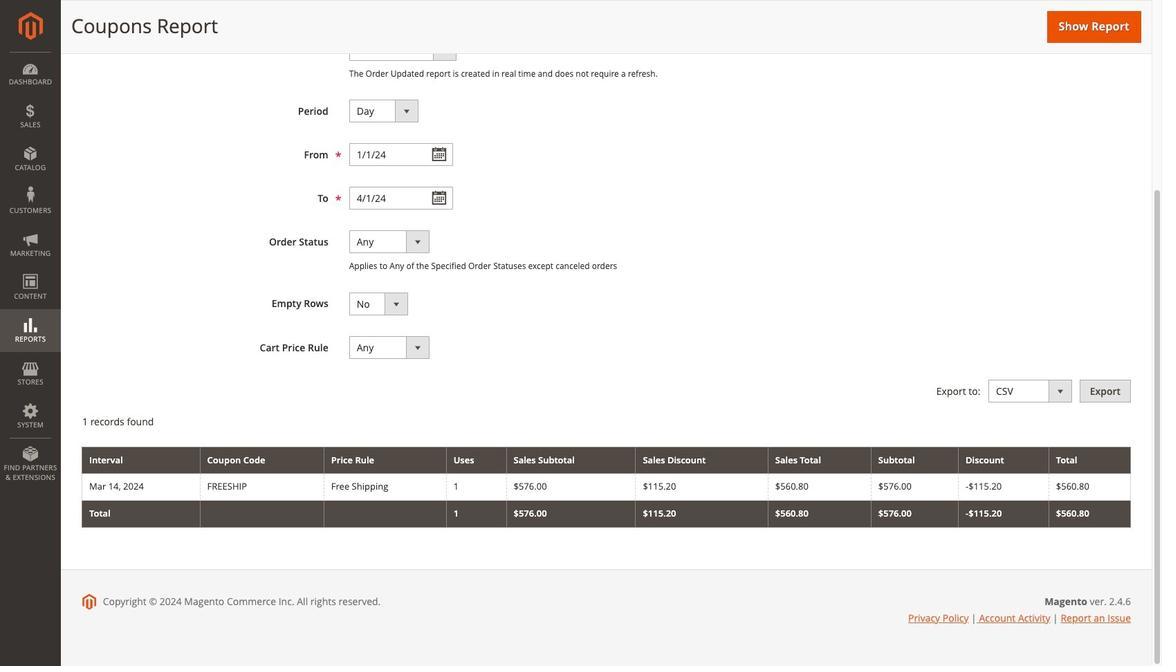 Task type: locate. For each thing, give the bounding box(es) containing it.
None text field
[[349, 143, 453, 166], [349, 187, 453, 210], [349, 143, 453, 166], [349, 187, 453, 210]]

menu bar
[[0, 52, 61, 490]]



Task type: describe. For each thing, give the bounding box(es) containing it.
magento admin panel image
[[18, 12, 43, 40]]



